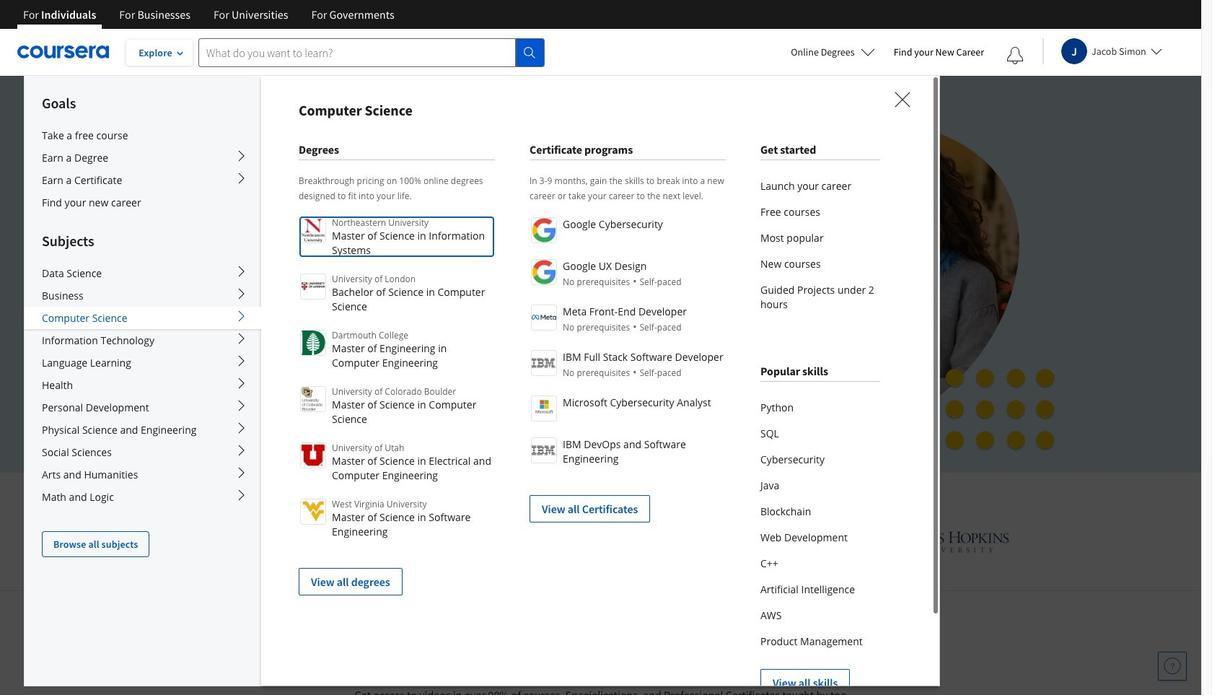 Task type: locate. For each thing, give the bounding box(es) containing it.
coursera plus image
[[182, 136, 402, 157]]

1 partnername logo image from the top
[[531, 217, 557, 243]]

1 horizontal spatial list item
[[530, 481, 726, 523]]

What do you want to learn? text field
[[199, 38, 516, 67]]

5 partnername logo image from the top
[[531, 396, 557, 422]]

0 horizontal spatial list item
[[299, 554, 495, 596]]

hec paris image
[[775, 527, 826, 557]]

1 vertical spatial list item
[[299, 554, 495, 596]]

university of colorado boulder logo image
[[300, 386, 326, 412]]

northeastern university  logo image
[[300, 217, 326, 243]]

university of illinois at urbana-champaign image
[[192, 530, 305, 553]]

None search field
[[199, 38, 545, 67]]

university of michigan image
[[590, 522, 627, 562]]

johns hopkins university image
[[872, 528, 1010, 555]]

6 partnername logo image from the top
[[531, 437, 557, 463]]

list
[[761, 173, 881, 318], [299, 216, 495, 596], [530, 216, 726, 523], [761, 395, 881, 695]]

2 partnername logo image from the top
[[531, 259, 557, 285]]

3 partnername logo image from the top
[[531, 305, 557, 331]]

group
[[24, 75, 941, 695]]

banner navigation
[[12, 0, 406, 40]]

list item
[[530, 481, 726, 523], [299, 554, 495, 596], [761, 655, 881, 695]]

partnername logo image
[[531, 217, 557, 243], [531, 259, 557, 285], [531, 305, 557, 331], [531, 350, 557, 376], [531, 396, 557, 422], [531, 437, 557, 463]]

2 horizontal spatial list item
[[761, 655, 881, 695]]

2 vertical spatial list item
[[761, 655, 881, 695]]



Task type: describe. For each thing, give the bounding box(es) containing it.
coursera image
[[17, 41, 109, 64]]

explore menu element
[[25, 76, 261, 557]]

help center image
[[1164, 658, 1182, 675]]

dartmouth college logo image
[[300, 330, 326, 356]]

google image
[[465, 528, 543, 555]]

4 partnername logo image from the top
[[531, 350, 557, 376]]

west virginia university logo image
[[300, 499, 326, 525]]

university of utah logo image
[[300, 443, 326, 468]]

university of london logo image
[[300, 274, 326, 300]]

duke university image
[[352, 528, 418, 552]]

0 vertical spatial list item
[[530, 481, 726, 523]]



Task type: vqa. For each thing, say whether or not it's contained in the screenshot.
to
no



